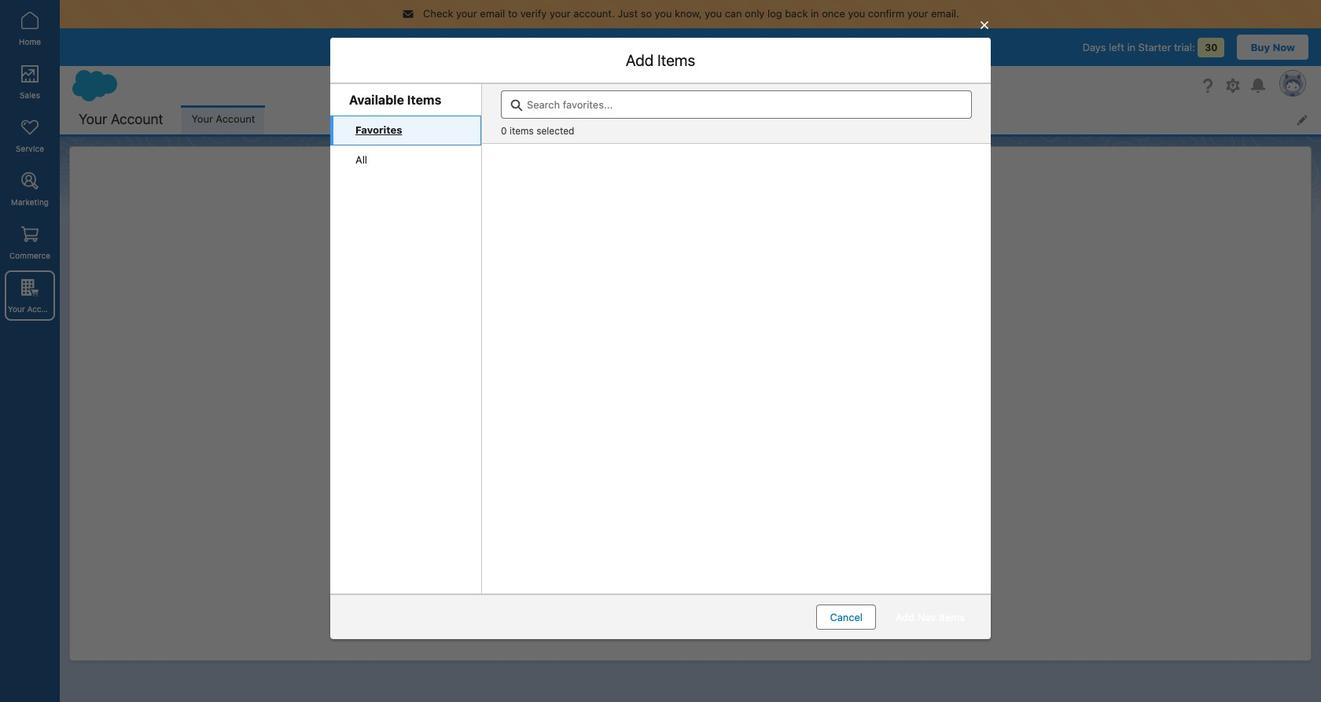 Task type: locate. For each thing, give the bounding box(es) containing it.
cancel for add items
[[830, 611, 863, 624]]

1 cancel from the left
[[830, 611, 863, 624]]

0 horizontal spatial to
[[433, 145, 442, 157]]

type
[[448, 299, 472, 312]]

your left 'list.'
[[445, 145, 466, 157]]

list box
[[330, 63, 979, 555]]

learn
[[624, 110, 651, 122]]

0 horizontal spatial add
[[626, 51, 654, 69]]

available items
[[349, 93, 441, 107]]

3 option from the top
[[330, 380, 979, 409]]

2 horizontal spatial items
[[793, 94, 819, 107]]

0 horizontal spatial cancel
[[830, 611, 863, 624]]

items for 0 items selected
[[510, 125, 534, 137]]

items
[[793, 94, 819, 107], [510, 125, 534, 137], [371, 145, 397, 157]]

1 vertical spatial add
[[896, 611, 915, 624]]

to
[[508, 7, 518, 20], [433, 145, 442, 157]]

account
[[589, 51, 646, 69], [111, 111, 163, 127], [216, 113, 255, 125], [27, 304, 58, 314]]

items right 16
[[371, 145, 397, 157]]

option
[[330, 235, 979, 264], [330, 322, 979, 351], [330, 380, 979, 409], [330, 409, 979, 438], [330, 438, 979, 468], [330, 468, 979, 497], [330, 526, 979, 555]]

1 horizontal spatial to
[[508, 7, 518, 20]]

2 vertical spatial items
[[371, 145, 397, 157]]

0 vertical spatial your account link
[[182, 105, 265, 134]]

Search favorites... search field
[[501, 90, 972, 119]]

1 cancel button from the left
[[817, 605, 876, 630]]

trial:
[[1174, 41, 1195, 53]]

1 horizontal spatial cancel
[[876, 611, 909, 624]]

buy now
[[1251, 41, 1295, 53]]

add  nav items button
[[882, 605, 978, 630]]

items left you've
[[793, 94, 819, 107]]

search... button
[[555, 73, 870, 98]]

0 horizontal spatial save
[[488, 145, 511, 157]]

2 horizontal spatial you
[[848, 7, 865, 20]]

cancel button for edit your account app navigation items
[[863, 605, 922, 630]]

save down 0
[[488, 145, 511, 157]]

1 horizontal spatial you
[[705, 7, 722, 20]]

in right back
[[811, 7, 819, 20]]

your account list
[[182, 105, 1321, 134]]

add left nav
[[896, 611, 915, 624]]

1 vertical spatial items
[[510, 125, 534, 137]]

know,
[[675, 7, 702, 20]]

save right nav
[[942, 611, 965, 624]]

in
[[811, 7, 819, 20], [1127, 41, 1136, 53]]

marketing link
[[5, 164, 55, 214]]

2 cancel button from the left
[[863, 605, 922, 630]]

all
[[355, 153, 367, 166]]

communication
[[381, 270, 455, 283]]

service
[[16, 144, 44, 153]]

account inside your account list
[[216, 113, 255, 125]]

items up favorites link
[[407, 93, 441, 107]]

items
[[658, 51, 695, 69], [759, 51, 797, 69], [407, 93, 441, 107], [939, 611, 965, 624]]

add up search...
[[626, 51, 654, 69]]

1 vertical spatial save
[[942, 611, 965, 624]]

items up remove
[[759, 51, 797, 69]]

16 items added to your list. save your updates.
[[357, 145, 580, 157]]

communication subscriptions option
[[330, 264, 979, 293]]

to right email
[[508, 7, 518, 20]]

0 horizontal spatial your account
[[8, 304, 58, 314]]

items right 0
[[510, 125, 534, 137]]

0 vertical spatial save
[[488, 145, 511, 157]]

now
[[1273, 41, 1295, 53]]

you right "so"
[[655, 7, 672, 20]]

cancel button
[[817, 605, 876, 630], [863, 605, 922, 630]]

only
[[745, 7, 765, 20]]

buy now button
[[1237, 34, 1309, 59]]

commerce
[[9, 251, 50, 260]]

so
[[641, 7, 652, 20]]

your left email
[[456, 7, 477, 20]]

1 horizontal spatial save
[[942, 611, 965, 624]]

you left can
[[705, 7, 722, 20]]

cancel for edit your account app navigation items
[[876, 611, 909, 624]]

authorization form data use option
[[330, 206, 979, 235]]

list.
[[469, 145, 486, 157]]

save inside button
[[942, 611, 965, 624]]

remove
[[755, 94, 790, 107]]

2 cancel from the left
[[876, 611, 909, 624]]

line
[[418, 358, 438, 370]]

once
[[822, 7, 845, 20]]

1 horizontal spatial your account link
[[182, 105, 265, 134]]

you
[[655, 7, 672, 20], [705, 7, 722, 20], [848, 7, 865, 20]]

your left email.
[[907, 7, 928, 20]]

refund line payments
[[381, 358, 487, 370]]

2 option from the top
[[330, 322, 979, 351]]

contact
[[381, 299, 418, 312]]

personalize your nav bar for this app. reorder items, and rename or remove items you've added.
[[432, 94, 889, 107]]

0 horizontal spatial you
[[655, 7, 672, 20]]

4 option from the top
[[330, 409, 979, 438]]

you right once
[[848, 7, 865, 20]]

communication subscriptions
[[381, 270, 523, 283]]

0 horizontal spatial your account link
[[5, 271, 58, 321]]

preference
[[418, 503, 470, 516]]

cancel
[[830, 611, 863, 624], [876, 611, 909, 624]]

added
[[400, 145, 430, 157]]

1 horizontal spatial items
[[510, 125, 534, 137]]

1 horizontal spatial in
[[1127, 41, 1136, 53]]

1 vertical spatial to
[[433, 145, 442, 157]]

your left nav
[[490, 94, 511, 107]]

commerce link
[[5, 217, 55, 267]]

0 vertical spatial to
[[508, 7, 518, 20]]

sales link
[[5, 57, 55, 107]]

selected
[[536, 125, 574, 137]]

0 vertical spatial add
[[626, 51, 654, 69]]

items up items,
[[658, 51, 695, 69]]

add
[[626, 51, 654, 69], [896, 611, 915, 624]]

0 horizontal spatial items
[[371, 145, 397, 157]]

16
[[357, 145, 368, 157]]

items right nav
[[939, 611, 965, 624]]

your
[[456, 7, 477, 20], [550, 7, 571, 20], [907, 7, 928, 20], [490, 94, 511, 107], [445, 145, 466, 157], [514, 145, 535, 157]]

learn more link
[[624, 110, 678, 122]]

updates.
[[538, 145, 580, 157]]

form
[[447, 212, 471, 225]]

in right left
[[1127, 41, 1136, 53]]

list
[[330, 116, 481, 175]]

1 vertical spatial your account link
[[5, 271, 58, 321]]

your
[[554, 51, 585, 69], [79, 111, 107, 127], [191, 113, 213, 125], [8, 304, 25, 314]]

3 you from the left
[[848, 7, 865, 20]]

to right added on the top of page
[[433, 145, 442, 157]]

add inside button
[[896, 611, 915, 624]]

1 horizontal spatial add
[[896, 611, 915, 624]]

for
[[552, 94, 565, 107]]

0 horizontal spatial in
[[811, 7, 819, 20]]

your down 0 items selected
[[514, 145, 535, 157]]

2 horizontal spatial your account
[[191, 113, 255, 125]]

your account link
[[182, 105, 265, 134], [5, 271, 58, 321]]

2 you from the left
[[705, 7, 722, 20]]



Task type: vqa. For each thing, say whether or not it's contained in the screenshot.
Now
yes



Task type: describe. For each thing, give the bounding box(es) containing it.
nav
[[514, 94, 530, 107]]

manager
[[473, 503, 515, 516]]

1 horizontal spatial your account
[[79, 111, 163, 127]]

verify
[[520, 7, 547, 20]]

account.
[[574, 7, 615, 20]]

contact point type consent
[[381, 299, 514, 312]]

use
[[499, 212, 518, 225]]

add items
[[626, 51, 695, 69]]

0 vertical spatial items
[[793, 94, 819, 107]]

1 option from the top
[[330, 235, 979, 264]]

0
[[501, 125, 507, 137]]

service link
[[5, 110, 55, 160]]

marketing
[[11, 197, 49, 207]]

bar
[[533, 94, 549, 107]]

email.
[[931, 7, 959, 20]]

confirm
[[868, 7, 905, 20]]

edit
[[524, 51, 551, 69]]

list containing favorites
[[330, 116, 481, 175]]

payments
[[440, 358, 487, 370]]

more
[[654, 110, 678, 122]]

0 vertical spatial in
[[811, 7, 819, 20]]

log
[[768, 7, 782, 20]]

items inside button
[[939, 611, 965, 624]]

sales
[[20, 90, 40, 100]]

app.
[[588, 94, 609, 107]]

you've
[[822, 94, 853, 107]]

point
[[421, 299, 446, 312]]

and
[[684, 94, 701, 107]]

0 items selected
[[501, 125, 574, 137]]

search...
[[586, 79, 628, 92]]

privacy
[[381, 503, 416, 516]]

consent
[[475, 299, 514, 312]]

email
[[480, 7, 505, 20]]

app
[[650, 51, 678, 69]]

your inside list
[[191, 113, 213, 125]]

days
[[1083, 41, 1106, 53]]

1 you from the left
[[655, 7, 672, 20]]

subscriptions
[[458, 270, 523, 283]]

contact point type consent option
[[330, 293, 979, 322]]

can
[[725, 7, 742, 20]]

personalize
[[432, 94, 487, 107]]

your right verify
[[550, 7, 571, 20]]

add for add items
[[626, 51, 654, 69]]

or
[[743, 94, 752, 107]]

buy
[[1251, 41, 1270, 53]]

authorization form data use
[[381, 212, 518, 225]]

added.
[[856, 94, 889, 107]]

days left in starter trial: 30
[[1083, 41, 1218, 53]]

refund line payments option
[[330, 351, 979, 380]]

your account inside list
[[191, 113, 255, 125]]

navigation
[[682, 51, 756, 69]]

available
[[349, 93, 404, 107]]

6 option from the top
[[330, 468, 979, 497]]

1 vertical spatial in
[[1127, 41, 1136, 53]]

rename
[[704, 94, 740, 107]]

all link
[[330, 145, 481, 175]]

list box containing authorization form data use
[[330, 63, 979, 555]]

nav
[[918, 611, 936, 624]]

7 option from the top
[[330, 526, 979, 555]]

favorites
[[355, 123, 402, 136]]

just
[[618, 7, 638, 20]]

authorization
[[381, 212, 444, 225]]

check
[[423, 7, 453, 20]]

5 option from the top
[[330, 438, 979, 468]]

privacy preference manager
[[381, 503, 515, 516]]

to for your
[[433, 145, 442, 157]]

items,
[[652, 94, 681, 107]]

privacy preference manager option
[[330, 497, 979, 526]]

favorites link
[[330, 116, 481, 145]]

add  nav items
[[896, 611, 965, 624]]

back
[[785, 7, 808, 20]]

home
[[19, 37, 41, 46]]

starter
[[1138, 41, 1171, 53]]

edit your account app navigation items
[[524, 51, 797, 69]]

add for add  nav items
[[896, 611, 915, 624]]

this
[[568, 94, 585, 107]]

save button
[[929, 605, 978, 630]]

data
[[474, 212, 496, 225]]

reorder
[[611, 94, 649, 107]]

home link
[[5, 3, 55, 53]]

items for 16 items added to your list. save your updates.
[[371, 145, 397, 157]]

to for verify
[[508, 7, 518, 20]]

left
[[1109, 41, 1124, 53]]

30
[[1205, 41, 1218, 53]]

learn more
[[624, 110, 678, 122]]

check your email to verify your account. just so you know, you can only log back in once you confirm your email.
[[423, 7, 959, 20]]

cancel button for add items
[[817, 605, 876, 630]]

refund
[[381, 358, 415, 370]]



